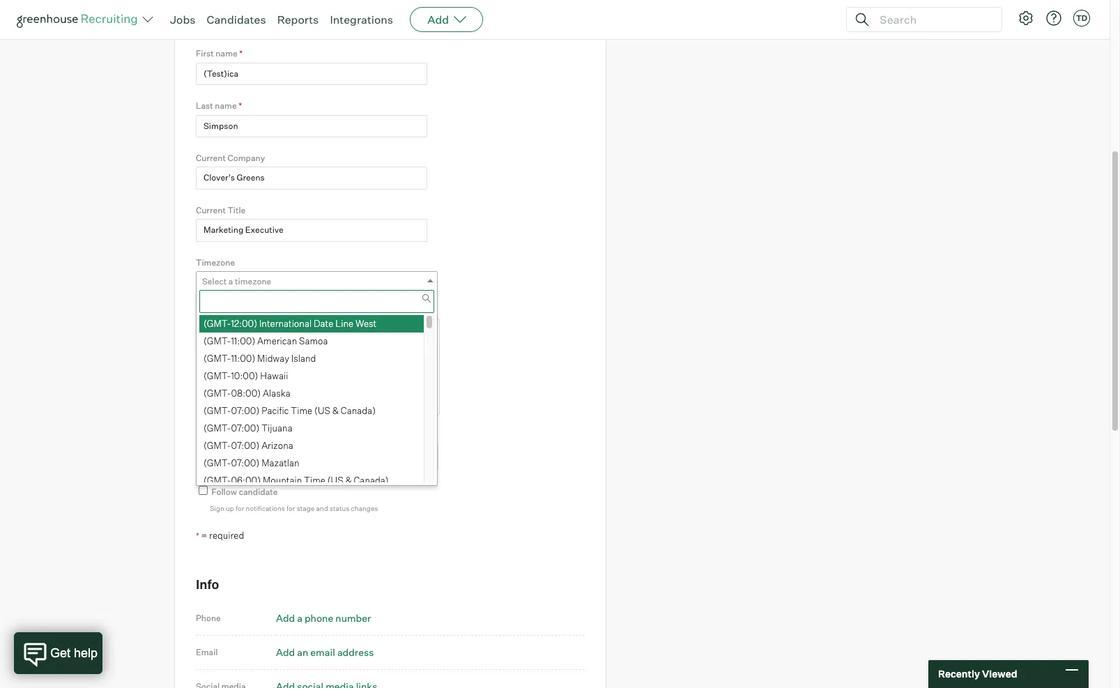 Task type: describe. For each thing, give the bounding box(es) containing it.
(gmt-12:00) international date line west (gmt-11:00) american samoa (gmt-11:00) midway island (gmt-10:00) hawaii (gmt-08:00) alaska (gmt-07:00) pacific time (us & canada) (gmt-07:00) tijuana (gmt-07:00) arizona (gmt-07:00) mazatlan (gmt-06:00) mountain time (us & canada)
[[204, 318, 389, 486]]

timezone
[[235, 276, 271, 287]]

hawaii
[[260, 370, 288, 381]]

title
[[228, 205, 246, 215]]

stage
[[297, 504, 315, 512]]

integrations
[[330, 13, 393, 26]]

follow candidate
[[212, 487, 278, 497]]

0 vertical spatial time
[[291, 405, 313, 416]]

0 horizontal spatial &
[[235, 14, 244, 30]]

add for add an email address
[[276, 647, 295, 659]]

american
[[257, 335, 297, 346]]

address
[[337, 647, 374, 659]]

tijuana
[[262, 422, 293, 434]]

changes
[[351, 504, 378, 512]]

viewed
[[983, 668, 1018, 680]]

midway
[[257, 353, 289, 364]]

last name *
[[196, 100, 242, 111]]

12:00)
[[231, 318, 257, 329]]

candidate
[[239, 487, 278, 497]]

name for first
[[216, 48, 238, 59]]

1 vertical spatial company
[[228, 153, 265, 163]]

first name *
[[196, 48, 243, 59]]

reports
[[277, 13, 319, 26]]

date
[[314, 318, 334, 329]]

=
[[201, 530, 207, 541]]

1 vertical spatial canada)
[[354, 475, 389, 486]]

0 vertical spatial canada)
[[341, 405, 376, 416]]

add a phone number link
[[276, 613, 371, 624]]

4 (gmt- from the top
[[204, 370, 231, 381]]

info
[[196, 577, 219, 592]]

a for select
[[229, 276, 233, 287]]

up
[[226, 504, 234, 512]]

current for current company
[[196, 153, 226, 163]]

10 (gmt- from the top
[[204, 475, 231, 486]]

name for last
[[215, 100, 237, 111]]

a for add
[[297, 613, 303, 624]]

current for current title
[[196, 205, 226, 215]]

tags
[[238, 431, 257, 441]]

3 (gmt- from the top
[[204, 353, 231, 364]]

1 11:00) from the top
[[231, 335, 255, 346]]

8 (gmt- from the top
[[204, 440, 231, 451]]

and
[[316, 504, 328, 512]]

required
[[209, 530, 244, 541]]

* = required
[[196, 530, 244, 541]]

recently
[[939, 668, 980, 680]]

current title
[[196, 205, 246, 215]]

candidates
[[207, 13, 266, 26]]

2 for from the left
[[287, 504, 295, 512]]

2 07:00) from the top
[[231, 422, 260, 434]]

1 for from the left
[[236, 504, 244, 512]]

10:00)
[[231, 370, 258, 381]]

add button
[[410, 7, 483, 32]]

island
[[291, 353, 316, 364]]

candidate tags
[[196, 431, 257, 441]]

greenhouse recruiting image
[[17, 11, 142, 28]]

06:00)
[[231, 475, 261, 486]]

add an email address link
[[276, 647, 374, 659]]

notes
[[196, 304, 219, 315]]

west
[[356, 318, 377, 329]]

jobs link
[[170, 13, 196, 26]]

6 (gmt- from the top
[[204, 405, 231, 416]]

phone
[[305, 613, 334, 624]]



Task type: vqa. For each thing, say whether or not it's contained in the screenshot.
& to the right
yes



Task type: locate. For each thing, give the bounding box(es) containing it.
0 vertical spatial *
[[239, 48, 243, 59]]

candidates link
[[207, 13, 266, 26]]

07:00) up 06:00)
[[231, 457, 260, 468]]

line
[[336, 318, 354, 329]]

0 vertical spatial a
[[229, 276, 233, 287]]

* for first name *
[[239, 48, 243, 59]]

sign
[[210, 504, 224, 512]]

1 current from the top
[[196, 153, 226, 163]]

(us up status
[[328, 475, 344, 486]]

1 vertical spatial add
[[276, 613, 295, 624]]

* left the = on the left of page
[[196, 531, 199, 541]]

name
[[216, 48, 238, 59], [215, 100, 237, 111]]

& right name
[[235, 14, 244, 30]]

0 vertical spatial (us
[[315, 405, 330, 416]]

notifications
[[246, 504, 285, 512]]

(us right pacific
[[315, 405, 330, 416]]

sign up for notifications for stage and status changes
[[210, 504, 378, 512]]

(us
[[315, 405, 330, 416], [328, 475, 344, 486]]

None text field
[[197, 446, 434, 469]]

1 horizontal spatial for
[[287, 504, 295, 512]]

candidate
[[196, 431, 236, 441]]

name right last
[[215, 100, 237, 111]]

an
[[297, 647, 308, 659]]

0 horizontal spatial for
[[236, 504, 244, 512]]

mountain
[[263, 475, 302, 486]]

time up and
[[304, 475, 326, 486]]

07:00)
[[231, 405, 260, 416], [231, 422, 260, 434], [231, 440, 260, 451], [231, 457, 260, 468]]

1 vertical spatial &
[[332, 405, 339, 416]]

* down name & company
[[239, 48, 243, 59]]

4 07:00) from the top
[[231, 457, 260, 468]]

recently viewed
[[939, 668, 1018, 680]]

mazatlan
[[262, 457, 300, 468]]

07:00) left arizona
[[231, 440, 260, 451]]

0 horizontal spatial a
[[229, 276, 233, 287]]

1 vertical spatial current
[[196, 205, 226, 215]]

1 vertical spatial name
[[215, 100, 237, 111]]

0 vertical spatial current
[[196, 153, 226, 163]]

2 vertical spatial &
[[346, 475, 352, 486]]

a left phone
[[297, 613, 303, 624]]

11:00) down 12:00)
[[231, 335, 255, 346]]

add for add a phone number
[[276, 613, 295, 624]]

phone
[[196, 613, 221, 624]]

0 vertical spatial add
[[428, 13, 449, 26]]

select a timezone
[[202, 276, 271, 287]]

0 vertical spatial name
[[216, 48, 238, 59]]

None text field
[[196, 63, 427, 85], [196, 115, 427, 137], [196, 167, 427, 190], [196, 219, 427, 242], [199, 290, 434, 313], [196, 63, 427, 85], [196, 115, 427, 137], [196, 167, 427, 190], [196, 219, 427, 242], [199, 290, 434, 313]]

samoa
[[299, 335, 328, 346]]

1 horizontal spatial a
[[297, 613, 303, 624]]

add for add
[[428, 13, 449, 26]]

1 (gmt- from the top
[[204, 318, 231, 329]]

1 vertical spatial time
[[304, 475, 326, 486]]

7 (gmt- from the top
[[204, 422, 231, 434]]

add an email address
[[276, 647, 374, 659]]

0 vertical spatial &
[[235, 14, 244, 30]]

1 vertical spatial a
[[297, 613, 303, 624]]

08:00)
[[231, 387, 261, 399]]

company
[[247, 14, 305, 30], [228, 153, 265, 163]]

2 vertical spatial add
[[276, 647, 295, 659]]

2 vertical spatial *
[[196, 531, 199, 541]]

reports link
[[277, 13, 319, 26]]

* inside the * = required
[[196, 531, 199, 541]]

canada)
[[341, 405, 376, 416], [354, 475, 389, 486]]

last
[[196, 100, 213, 111]]

td button
[[1071, 7, 1093, 29]]

1 07:00) from the top
[[231, 405, 260, 416]]

1 vertical spatial 11:00)
[[231, 353, 255, 364]]

07:00) down 08:00)
[[231, 405, 260, 416]]

name right 'first'
[[216, 48, 238, 59]]

name
[[196, 14, 232, 30]]

1 horizontal spatial &
[[332, 405, 339, 416]]

number
[[336, 613, 371, 624]]

add
[[428, 13, 449, 26], [276, 613, 295, 624], [276, 647, 295, 659]]

11:00) up 10:00)
[[231, 353, 255, 364]]

select a timezone link
[[196, 271, 438, 292]]

international
[[259, 318, 312, 329]]

2 horizontal spatial &
[[346, 475, 352, 486]]

td
[[1077, 13, 1088, 23]]

Notes text field
[[196, 319, 440, 415]]

* right last
[[239, 100, 242, 111]]

0 vertical spatial company
[[247, 14, 305, 30]]

a
[[229, 276, 233, 287], [297, 613, 303, 624]]

td button
[[1074, 10, 1091, 26]]

status
[[330, 504, 350, 512]]

arizona
[[262, 440, 293, 451]]

first
[[196, 48, 214, 59]]

follow
[[212, 487, 237, 497]]

& right pacific
[[332, 405, 339, 416]]

integrations link
[[330, 13, 393, 26]]

timezone
[[196, 257, 235, 268]]

&
[[235, 14, 244, 30], [332, 405, 339, 416], [346, 475, 352, 486]]

time right pacific
[[291, 405, 313, 416]]

current left title
[[196, 205, 226, 215]]

for
[[236, 504, 244, 512], [287, 504, 295, 512]]

email
[[196, 647, 218, 658]]

(gmt-
[[204, 318, 231, 329], [204, 335, 231, 346], [204, 353, 231, 364], [204, 370, 231, 381], [204, 387, 231, 399], [204, 405, 231, 416], [204, 422, 231, 434], [204, 440, 231, 451], [204, 457, 231, 468], [204, 475, 231, 486]]

1 vertical spatial *
[[239, 100, 242, 111]]

email
[[311, 647, 335, 659]]

5 (gmt- from the top
[[204, 387, 231, 399]]

3 07:00) from the top
[[231, 440, 260, 451]]

11:00)
[[231, 335, 255, 346], [231, 353, 255, 364]]

9 (gmt- from the top
[[204, 457, 231, 468]]

name & company
[[196, 14, 305, 30]]

2 (gmt- from the top
[[204, 335, 231, 346]]

& up status
[[346, 475, 352, 486]]

0 vertical spatial 11:00)
[[231, 335, 255, 346]]

07:00) left tijuana
[[231, 422, 260, 434]]

current
[[196, 153, 226, 163], [196, 205, 226, 215]]

configure image
[[1018, 10, 1035, 26]]

time
[[291, 405, 313, 416], [304, 475, 326, 486]]

current company
[[196, 153, 265, 163]]

add inside popup button
[[428, 13, 449, 26]]

select
[[202, 276, 227, 287]]

1 vertical spatial (us
[[328, 475, 344, 486]]

a right the "select"
[[229, 276, 233, 287]]

for right "up"
[[236, 504, 244, 512]]

current down last
[[196, 153, 226, 163]]

add a phone number
[[276, 613, 371, 624]]

for left stage
[[287, 504, 295, 512]]

pacific
[[262, 405, 289, 416]]

Search text field
[[877, 9, 990, 30]]

2 11:00) from the top
[[231, 353, 255, 364]]

* for last name *
[[239, 100, 242, 111]]

2 current from the top
[[196, 205, 226, 215]]

*
[[239, 48, 243, 59], [239, 100, 242, 111], [196, 531, 199, 541]]

jobs
[[170, 13, 196, 26]]

Follow candidate checkbox
[[199, 486, 208, 495]]

alaska
[[263, 387, 291, 399]]



